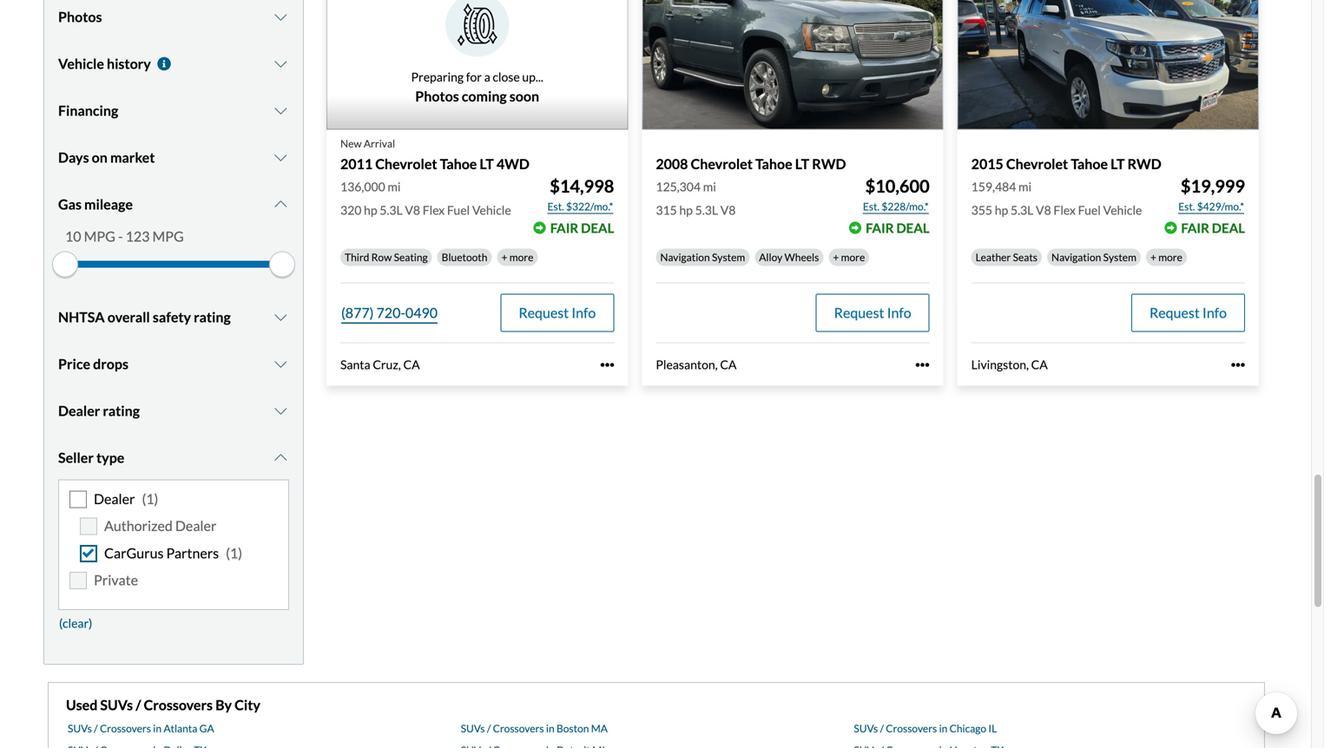Task type: locate. For each thing, give the bounding box(es) containing it.
mi right 125,304
[[703, 180, 717, 194]]

2 horizontal spatial fair
[[1182, 220, 1210, 236]]

1 horizontal spatial fair
[[866, 220, 894, 236]]

in left chicago
[[940, 723, 948, 735]]

deal down $429/mo.* in the right top of the page
[[1213, 220, 1246, 236]]

teal 2008 chevrolet tahoe lt rwd suv / crossover 4x2 4-speed automatic image
[[642, 0, 944, 130]]

chevron down image inside gas mileage 'dropdown button'
[[272, 198, 289, 211]]

1 horizontal spatial tahoe
[[756, 156, 793, 172]]

2 horizontal spatial request
[[1150, 305, 1200, 322]]

1 horizontal spatial info
[[888, 305, 912, 322]]

1 horizontal spatial navigation
[[1052, 251, 1102, 264]]

2008 chevrolet tahoe lt rwd
[[656, 156, 847, 172]]

atlanta
[[164, 723, 198, 735]]

1 vertical spatial dealer
[[94, 491, 135, 508]]

market
[[110, 149, 155, 166]]

flex inside 159,484 mi 355 hp 5.3l v8 flex fuel vehicle
[[1054, 203, 1076, 218]]

hp inside 125,304 mi 315 hp 5.3l v8
[[680, 203, 693, 218]]

v8 inside 125,304 mi 315 hp 5.3l v8
[[721, 203, 736, 218]]

0 horizontal spatial est.
[[548, 200, 564, 213]]

fuel for $19,999
[[1079, 203, 1101, 218]]

3 request from the left
[[1150, 305, 1200, 322]]

2 fair deal from the left
[[866, 220, 930, 236]]

1 horizontal spatial vehicle
[[472, 203, 511, 218]]

3 lt from the left
[[1111, 156, 1125, 172]]

3 deal from the left
[[1213, 220, 1246, 236]]

2 horizontal spatial est.
[[1179, 200, 1196, 213]]

chevron down image inside "photos" dropdown button
[[272, 10, 289, 24]]

chevron down image for days on market
[[272, 151, 289, 165]]

2 lt from the left
[[796, 156, 810, 172]]

2 hp from the left
[[680, 203, 693, 218]]

used suvs / crossovers by city
[[66, 697, 261, 714]]

crossovers up atlanta
[[144, 697, 213, 714]]

santa cruz, ca
[[341, 358, 420, 372]]

chevrolet down arrival
[[375, 156, 437, 172]]

used
[[66, 697, 98, 714]]

3 mi from the left
[[1019, 180, 1032, 194]]

lt inside new arrival 2011 chevrolet tahoe lt 4wd
[[480, 156, 494, 172]]

1 est. from the left
[[548, 200, 564, 213]]

0 horizontal spatial more
[[510, 251, 534, 264]]

2 system from the left
[[1104, 251, 1137, 264]]

flex down 2015 chevrolet tahoe lt rwd
[[1054, 203, 1076, 218]]

2 horizontal spatial chevrolet
[[1007, 156, 1069, 172]]

mi for $10,600
[[703, 180, 717, 194]]

fair deal for $19,999
[[1182, 220, 1246, 236]]

0 horizontal spatial + more
[[502, 251, 534, 264]]

4 chevron down image from the top
[[272, 404, 289, 418]]

1 chevron down image from the top
[[272, 57, 289, 71]]

vehicle photo unavailable image
[[327, 0, 628, 130]]

system down 159,484 mi 355 hp 5.3l v8 flex fuel vehicle
[[1104, 251, 1137, 264]]

0 horizontal spatial ca
[[404, 358, 420, 372]]

3 chevrolet from the left
[[1007, 156, 1069, 172]]

vehicle inside 159,484 mi 355 hp 5.3l v8 flex fuel vehicle
[[1104, 203, 1143, 218]]

1 hp from the left
[[364, 203, 378, 218]]

3 more from the left
[[1159, 251, 1183, 264]]

in for atlanta
[[153, 723, 162, 735]]

1 request info from the left
[[519, 305, 596, 322]]

2 horizontal spatial mi
[[1019, 180, 1032, 194]]

mi for $14,998
[[388, 180, 401, 194]]

5.3l down 125,304
[[696, 203, 718, 218]]

mi right 159,484
[[1019, 180, 1032, 194]]

1 horizontal spatial request
[[835, 305, 885, 322]]

chevron down image for financing
[[272, 104, 289, 118]]

2 in from the left
[[546, 723, 555, 735]]

1 vertical spatial (1)
[[226, 545, 242, 562]]

1 system from the left
[[712, 251, 746, 264]]

2 horizontal spatial ellipsis h image
[[1232, 358, 1246, 372]]

$228/mo.*
[[882, 200, 929, 213]]

fuel inside 159,484 mi 355 hp 5.3l v8 flex fuel vehicle
[[1079, 203, 1101, 218]]

suvs / crossovers in atlanta ga
[[68, 723, 214, 735]]

0 horizontal spatial system
[[712, 251, 746, 264]]

5.3l down 159,484
[[1011, 203, 1034, 218]]

4 chevron down image from the top
[[272, 198, 289, 211]]

0 horizontal spatial (1)
[[142, 491, 158, 508]]

chevron down image
[[272, 57, 289, 71], [272, 311, 289, 324], [272, 357, 289, 371], [272, 404, 289, 418], [272, 451, 289, 465]]

1 mpg from the left
[[84, 228, 115, 245]]

0 vertical spatial rating
[[194, 309, 231, 326]]

new
[[341, 137, 362, 150]]

0 vertical spatial (1)
[[142, 491, 158, 508]]

rwd for $10,600
[[813, 156, 847, 172]]

0 horizontal spatial fair deal
[[551, 220, 615, 236]]

photos
[[58, 8, 102, 25]]

5.3l for $19,999
[[1011, 203, 1034, 218]]

3 fair from the left
[[1182, 220, 1210, 236]]

5 chevron down image from the top
[[272, 451, 289, 465]]

2 request info from the left
[[835, 305, 912, 322]]

1 horizontal spatial flex
[[1054, 203, 1076, 218]]

more right bluetooth
[[510, 251, 534, 264]]

vehicle inside 136,000 mi 320 hp 5.3l v8 flex fuel vehicle
[[472, 203, 511, 218]]

more right wheels
[[841, 251, 866, 264]]

0 horizontal spatial navigation
[[661, 251, 710, 264]]

5.3l inside 159,484 mi 355 hp 5.3l v8 flex fuel vehicle
[[1011, 203, 1034, 218]]

tahoe for $19,999
[[1071, 156, 1109, 172]]

2 chevron down image from the top
[[272, 104, 289, 118]]

1 request info button from the left
[[501, 294, 615, 332]]

/ up "suvs / crossovers in atlanta ga" link
[[136, 697, 141, 714]]

vehicle for $19,999
[[1104, 203, 1143, 218]]

navigation
[[661, 251, 710, 264], [1052, 251, 1102, 264]]

request info
[[519, 305, 596, 322], [835, 305, 912, 322], [1150, 305, 1228, 322]]

est. down $10,600
[[863, 200, 880, 213]]

2 horizontal spatial vehicle
[[1104, 203, 1143, 218]]

est. for $10,600
[[863, 200, 880, 213]]

2 horizontal spatial info
[[1203, 305, 1228, 322]]

$10,600
[[866, 176, 930, 197]]

3 hp from the left
[[995, 203, 1009, 218]]

1 horizontal spatial request info
[[835, 305, 912, 322]]

navigation system
[[661, 251, 746, 264], [1052, 251, 1137, 264]]

0 horizontal spatial ellipsis h image
[[601, 358, 615, 372]]

(clear)
[[59, 617, 92, 631]]

2 horizontal spatial more
[[1159, 251, 1183, 264]]

in left atlanta
[[153, 723, 162, 735]]

authorized dealer
[[104, 518, 217, 535]]

1 fair deal from the left
[[551, 220, 615, 236]]

ellipsis h image
[[601, 358, 615, 372], [916, 358, 930, 372], [1232, 358, 1246, 372]]

dealer inside dropdown button
[[58, 403, 100, 420]]

5.3l
[[380, 203, 403, 218], [696, 203, 718, 218], [1011, 203, 1034, 218]]

tahoe inside new arrival 2011 chevrolet tahoe lt 4wd
[[440, 156, 477, 172]]

crossovers left the boston
[[493, 723, 544, 735]]

0 horizontal spatial v8
[[405, 203, 421, 218]]

info
[[572, 305, 596, 322], [888, 305, 912, 322], [1203, 305, 1228, 322]]

fuel
[[447, 203, 470, 218], [1079, 203, 1101, 218]]

fuel down 2015 chevrolet tahoe lt rwd
[[1079, 203, 1101, 218]]

/
[[136, 697, 141, 714], [94, 723, 98, 735], [487, 723, 491, 735], [880, 723, 884, 735]]

livingston, ca
[[972, 358, 1048, 372]]

0 horizontal spatial request
[[519, 305, 569, 322]]

vehicle
[[58, 55, 104, 72], [472, 203, 511, 218], [1104, 203, 1143, 218]]

row
[[372, 251, 392, 264]]

fair deal down est. $322/mo.* button
[[551, 220, 615, 236]]

1 horizontal spatial ellipsis h image
[[916, 358, 930, 372]]

1 horizontal spatial more
[[841, 251, 866, 264]]

0 horizontal spatial deal
[[581, 220, 615, 236]]

2 horizontal spatial in
[[940, 723, 948, 735]]

tahoe for $10,600
[[756, 156, 793, 172]]

0 horizontal spatial request info
[[519, 305, 596, 322]]

2 chevron down image from the top
[[272, 311, 289, 324]]

2 + more from the left
[[833, 251, 866, 264]]

mi right 136,000
[[388, 180, 401, 194]]

0 horizontal spatial mi
[[388, 180, 401, 194]]

ca
[[404, 358, 420, 372], [720, 358, 737, 372], [1032, 358, 1048, 372]]

request info button for $10,600
[[816, 294, 930, 332]]

2 horizontal spatial 5.3l
[[1011, 203, 1034, 218]]

flex
[[423, 203, 445, 218], [1054, 203, 1076, 218]]

navigation system right seats on the top
[[1052, 251, 1137, 264]]

2 v8 from the left
[[721, 203, 736, 218]]

est. inside $19,999 est. $429/mo.*
[[1179, 200, 1196, 213]]

3 est. from the left
[[1179, 200, 1196, 213]]

request info for $19,999
[[1150, 305, 1228, 322]]

2 more from the left
[[841, 251, 866, 264]]

1 mi from the left
[[388, 180, 401, 194]]

hp right 355
[[995, 203, 1009, 218]]

on
[[92, 149, 108, 166]]

third
[[345, 251, 370, 264]]

0 horizontal spatial fair
[[551, 220, 579, 236]]

1 vertical spatial rating
[[103, 403, 140, 420]]

dealer up seller
[[58, 403, 100, 420]]

0 horizontal spatial hp
[[364, 203, 378, 218]]

1 horizontal spatial + more
[[833, 251, 866, 264]]

0 horizontal spatial navigation system
[[661, 251, 746, 264]]

2 horizontal spatial hp
[[995, 203, 1009, 218]]

1 horizontal spatial system
[[1104, 251, 1137, 264]]

720-
[[377, 305, 406, 322]]

chevron down image inside nhtsa overall safety rating dropdown button
[[272, 311, 289, 324]]

2 deal from the left
[[897, 220, 930, 236]]

/ down used
[[94, 723, 98, 735]]

fair for $10,600
[[866, 220, 894, 236]]

chevron down image
[[272, 10, 289, 24], [272, 104, 289, 118], [272, 151, 289, 165], [272, 198, 289, 211]]

chevrolet for $10,600
[[691, 156, 753, 172]]

5.3l for $14,998
[[380, 203, 403, 218]]

2 horizontal spatial request info
[[1150, 305, 1228, 322]]

1 horizontal spatial est.
[[863, 200, 880, 213]]

3 + more from the left
[[1151, 251, 1183, 264]]

3 chevron down image from the top
[[272, 357, 289, 371]]

deal
[[581, 220, 615, 236], [897, 220, 930, 236], [1213, 220, 1246, 236]]

1 horizontal spatial hp
[[680, 203, 693, 218]]

2 horizontal spatial lt
[[1111, 156, 1125, 172]]

136,000 mi 320 hp 5.3l v8 flex fuel vehicle
[[341, 180, 511, 218]]

vehicle for $14,998
[[472, 203, 511, 218]]

2 horizontal spatial tahoe
[[1071, 156, 1109, 172]]

deal for $10,600
[[897, 220, 930, 236]]

v8 inside 136,000 mi 320 hp 5.3l v8 flex fuel vehicle
[[405, 203, 421, 218]]

3 tahoe from the left
[[1071, 156, 1109, 172]]

chevrolet for $19,999
[[1007, 156, 1069, 172]]

0 horizontal spatial in
[[153, 723, 162, 735]]

ca right livingston,
[[1032, 358, 1048, 372]]

0 horizontal spatial +
[[502, 251, 508, 264]]

1 horizontal spatial chevrolet
[[691, 156, 753, 172]]

1 horizontal spatial fuel
[[1079, 203, 1101, 218]]

fair
[[551, 220, 579, 236], [866, 220, 894, 236], [1182, 220, 1210, 236]]

1 horizontal spatial deal
[[897, 220, 930, 236]]

navigation system down 125,304 mi 315 hp 5.3l v8
[[661, 251, 746, 264]]

v8 up seating
[[405, 203, 421, 218]]

est. $429/mo.* button
[[1178, 198, 1246, 216]]

3 chevron down image from the top
[[272, 151, 289, 165]]

navigation down 315
[[661, 251, 710, 264]]

$14,998
[[550, 176, 615, 197]]

chevron down image inside seller type dropdown button
[[272, 451, 289, 465]]

fair deal down est. $228/mo.* button
[[866, 220, 930, 236]]

0 horizontal spatial info
[[572, 305, 596, 322]]

dealer for dealer (1)
[[94, 491, 135, 508]]

2 request info button from the left
[[816, 294, 930, 332]]

nhtsa overall safety rating
[[58, 309, 231, 326]]

3 fair deal from the left
[[1182, 220, 1246, 236]]

1 + from the left
[[502, 251, 508, 264]]

v8
[[405, 203, 421, 218], [721, 203, 736, 218], [1036, 203, 1052, 218]]

mpg left the -
[[84, 228, 115, 245]]

125,304 mi 315 hp 5.3l v8
[[656, 180, 736, 218]]

hp inside 159,484 mi 355 hp 5.3l v8 flex fuel vehicle
[[995, 203, 1009, 218]]

mi inside 136,000 mi 320 hp 5.3l v8 flex fuel vehicle
[[388, 180, 401, 194]]

mpg
[[84, 228, 115, 245], [153, 228, 184, 245]]

5.3l down 136,000
[[380, 203, 403, 218]]

fair down est. $322/mo.* button
[[551, 220, 579, 236]]

1 deal from the left
[[581, 220, 615, 236]]

1 chevron down image from the top
[[272, 10, 289, 24]]

1 in from the left
[[153, 723, 162, 735]]

info for $10,600
[[888, 305, 912, 322]]

1 fuel from the left
[[447, 203, 470, 218]]

2 request from the left
[[835, 305, 885, 322]]

3 5.3l from the left
[[1011, 203, 1034, 218]]

+ more right bluetooth
[[502, 251, 534, 264]]

2 horizontal spatial fair deal
[[1182, 220, 1246, 236]]

chevron down image inside price drops dropdown button
[[272, 357, 289, 371]]

1 horizontal spatial rating
[[194, 309, 231, 326]]

dealer rating button
[[58, 390, 289, 433]]

dealer up the authorized
[[94, 491, 135, 508]]

1 navigation from the left
[[661, 251, 710, 264]]

0490
[[406, 305, 438, 322]]

1 horizontal spatial in
[[546, 723, 555, 735]]

2 ca from the left
[[720, 358, 737, 372]]

fuel inside 136,000 mi 320 hp 5.3l v8 flex fuel vehicle
[[447, 203, 470, 218]]

crossovers left chicago
[[886, 723, 938, 735]]

deal down $322/mo.*
[[581, 220, 615, 236]]

3 request info button from the left
[[1132, 294, 1246, 332]]

2 ellipsis h image from the left
[[916, 358, 930, 372]]

est. inside $10,600 est. $228/mo.*
[[863, 200, 880, 213]]

system
[[712, 251, 746, 264], [1104, 251, 1137, 264]]

chevron down image inside dealer rating dropdown button
[[272, 404, 289, 418]]

2 rwd from the left
[[1128, 156, 1162, 172]]

flex for $19,999
[[1054, 203, 1076, 218]]

5.3l inside 136,000 mi 320 hp 5.3l v8 flex fuel vehicle
[[380, 203, 403, 218]]

hp right the "320"
[[364, 203, 378, 218]]

new arrival 2011 chevrolet tahoe lt 4wd
[[341, 137, 530, 172]]

$14,998 est. $322/mo.*
[[548, 176, 615, 213]]

0 horizontal spatial 5.3l
[[380, 203, 403, 218]]

1 fair from the left
[[551, 220, 579, 236]]

ca right 'pleasanton,'
[[720, 358, 737, 372]]

3 info from the left
[[1203, 305, 1228, 322]]

3 in from the left
[[940, 723, 948, 735]]

2 flex from the left
[[1054, 203, 1076, 218]]

$429/mo.*
[[1198, 200, 1245, 213]]

suvs
[[100, 697, 133, 714], [68, 723, 92, 735], [461, 723, 485, 735], [854, 723, 878, 735]]

123
[[126, 228, 150, 245]]

vehicle down 4wd
[[472, 203, 511, 218]]

2 tahoe from the left
[[756, 156, 793, 172]]

chevrolet up 159,484 mi 355 hp 5.3l v8 flex fuel vehicle
[[1007, 156, 1069, 172]]

+ more down est. $429/mo.* button at top
[[1151, 251, 1183, 264]]

seller type
[[58, 450, 125, 466]]

+ more right wheels
[[833, 251, 866, 264]]

request info button
[[501, 294, 615, 332], [816, 294, 930, 332], [1132, 294, 1246, 332]]

1 horizontal spatial request info button
[[816, 294, 930, 332]]

1 tahoe from the left
[[440, 156, 477, 172]]

fair down est. $429/mo.* button at top
[[1182, 220, 1210, 236]]

2 fuel from the left
[[1079, 203, 1101, 218]]

vehicle down 2015 chevrolet tahoe lt rwd
[[1104, 203, 1143, 218]]

v8 down the 2008 chevrolet tahoe lt rwd
[[721, 203, 736, 218]]

tahoe
[[440, 156, 477, 172], [756, 156, 793, 172], [1071, 156, 1109, 172]]

navigation right seats on the top
[[1052, 251, 1102, 264]]

rating down drops
[[103, 403, 140, 420]]

v8 inside 159,484 mi 355 hp 5.3l v8 flex fuel vehicle
[[1036, 203, 1052, 218]]

/ for suvs / crossovers in atlanta ga
[[94, 723, 98, 735]]

1 horizontal spatial ca
[[720, 358, 737, 372]]

5.3l inside 125,304 mi 315 hp 5.3l v8
[[696, 203, 718, 218]]

(1) up authorized dealer
[[142, 491, 158, 508]]

est. $228/mo.* button
[[863, 198, 930, 216]]

fair for $19,999
[[1182, 220, 1210, 236]]

+ more
[[502, 251, 534, 264], [833, 251, 866, 264], [1151, 251, 1183, 264]]

chevron down image inside vehicle history dropdown button
[[272, 57, 289, 71]]

1 more from the left
[[510, 251, 534, 264]]

2 5.3l from the left
[[696, 203, 718, 218]]

1 rwd from the left
[[813, 156, 847, 172]]

2 + from the left
[[833, 251, 839, 264]]

2 horizontal spatial +
[[1151, 251, 1157, 264]]

flex for $14,998
[[423, 203, 445, 218]]

1 horizontal spatial fair deal
[[866, 220, 930, 236]]

fair deal down est. $429/mo.* button at top
[[1182, 220, 1246, 236]]

mi inside 125,304 mi 315 hp 5.3l v8
[[703, 180, 717, 194]]

v8 for $19,999
[[1036, 203, 1052, 218]]

vehicle history button
[[58, 42, 289, 85]]

chevrolet up 125,304 mi 315 hp 5.3l v8
[[691, 156, 753, 172]]

leather seats
[[976, 251, 1038, 264]]

mpg right 123
[[153, 228, 184, 245]]

nhtsa
[[58, 309, 105, 326]]

3 ca from the left
[[1032, 358, 1048, 372]]

0 horizontal spatial mpg
[[84, 228, 115, 245]]

1 horizontal spatial lt
[[796, 156, 810, 172]]

1 horizontal spatial 5.3l
[[696, 203, 718, 218]]

1 horizontal spatial navigation system
[[1052, 251, 1137, 264]]

2 fair from the left
[[866, 220, 894, 236]]

3 v8 from the left
[[1036, 203, 1052, 218]]

suvs / crossovers in boston ma
[[461, 723, 608, 735]]

cruz,
[[373, 358, 401, 372]]

1 horizontal spatial rwd
[[1128, 156, 1162, 172]]

chevrolet
[[375, 156, 437, 172], [691, 156, 753, 172], [1007, 156, 1069, 172]]

info for $19,999
[[1203, 305, 1228, 322]]

deal down $228/mo.*
[[897, 220, 930, 236]]

financing button
[[58, 89, 289, 132]]

1 5.3l from the left
[[380, 203, 403, 218]]

crossovers for suvs / crossovers in atlanta ga
[[100, 723, 151, 735]]

in
[[153, 723, 162, 735], [546, 723, 555, 735], [940, 723, 948, 735]]

0 horizontal spatial vehicle
[[58, 55, 104, 72]]

2 horizontal spatial deal
[[1213, 220, 1246, 236]]

0 horizontal spatial tahoe
[[440, 156, 477, 172]]

price drops
[[58, 356, 129, 373]]

1 chevrolet from the left
[[375, 156, 437, 172]]

2 horizontal spatial + more
[[1151, 251, 1183, 264]]

chevron down image inside days on market dropdown button
[[272, 151, 289, 165]]

crossovers down used suvs / crossovers by city
[[100, 723, 151, 735]]

dealer up partners
[[175, 518, 217, 535]]

1 flex from the left
[[423, 203, 445, 218]]

355
[[972, 203, 993, 218]]

2 chevrolet from the left
[[691, 156, 753, 172]]

1 horizontal spatial mpg
[[153, 228, 184, 245]]

2 vertical spatial dealer
[[175, 518, 217, 535]]

fuel up bluetooth
[[447, 203, 470, 218]]

1 lt from the left
[[480, 156, 494, 172]]

hp for $19,999
[[995, 203, 1009, 218]]

3 request info from the left
[[1150, 305, 1228, 322]]

/ for suvs / crossovers in chicago il
[[880, 723, 884, 735]]

hp
[[364, 203, 378, 218], [680, 203, 693, 218], [995, 203, 1009, 218]]

santa
[[341, 358, 371, 372]]

crossovers for suvs / crossovers in boston ma
[[493, 723, 544, 735]]

est. for $19,999
[[1179, 200, 1196, 213]]

(1) right partners
[[226, 545, 242, 562]]

2 horizontal spatial v8
[[1036, 203, 1052, 218]]

est. down $19,999
[[1179, 200, 1196, 213]]

1 v8 from the left
[[405, 203, 421, 218]]

gas mileage
[[58, 196, 133, 213]]

0 horizontal spatial chevrolet
[[375, 156, 437, 172]]

suvs for suvs / crossovers in chicago il
[[854, 723, 878, 735]]

mi inside 159,484 mi 355 hp 5.3l v8 flex fuel vehicle
[[1019, 180, 1032, 194]]

est. inside $14,998 est. $322/mo.*
[[548, 200, 564, 213]]

0 horizontal spatial rwd
[[813, 156, 847, 172]]

fair down est. $228/mo.* button
[[866, 220, 894, 236]]

vehicle history
[[58, 55, 151, 72]]

2 est. from the left
[[863, 200, 880, 213]]

hp inside 136,000 mi 320 hp 5.3l v8 flex fuel vehicle
[[364, 203, 378, 218]]

3 ellipsis h image from the left
[[1232, 358, 1246, 372]]

/ left chicago
[[880, 723, 884, 735]]

ga
[[200, 723, 214, 735]]

chevron down image inside financing dropdown button
[[272, 104, 289, 118]]

10 mpg - 123 mpg
[[65, 228, 184, 245]]

2 horizontal spatial ca
[[1032, 358, 1048, 372]]

rating
[[194, 309, 231, 326], [103, 403, 140, 420]]

fair deal
[[551, 220, 615, 236], [866, 220, 930, 236], [1182, 220, 1246, 236]]

1 horizontal spatial +
[[833, 251, 839, 264]]

system left alloy
[[712, 251, 746, 264]]

request for $10,600
[[835, 305, 885, 322]]

0 horizontal spatial lt
[[480, 156, 494, 172]]

arrival
[[364, 137, 395, 150]]

0 horizontal spatial rating
[[103, 403, 140, 420]]

136,000
[[341, 180, 385, 194]]

hp right 315
[[680, 203, 693, 218]]

crossovers
[[144, 697, 213, 714], [100, 723, 151, 735], [493, 723, 544, 735], [886, 723, 938, 735]]

lt
[[480, 156, 494, 172], [796, 156, 810, 172], [1111, 156, 1125, 172]]

2 navigation system from the left
[[1052, 251, 1137, 264]]

1 horizontal spatial mi
[[703, 180, 717, 194]]

v8 up seats on the top
[[1036, 203, 1052, 218]]

0 horizontal spatial fuel
[[447, 203, 470, 218]]

/ for suvs / crossovers in boston ma
[[487, 723, 491, 735]]

3 + from the left
[[1151, 251, 1157, 264]]

2 info from the left
[[888, 305, 912, 322]]

in left the boston
[[546, 723, 555, 735]]

rating right safety
[[194, 309, 231, 326]]

flex up seating
[[423, 203, 445, 218]]

2 mi from the left
[[703, 180, 717, 194]]

2008
[[656, 156, 688, 172]]

flex inside 136,000 mi 320 hp 5.3l v8 flex fuel vehicle
[[423, 203, 445, 218]]

0 horizontal spatial flex
[[423, 203, 445, 218]]

vehicle down photos
[[58, 55, 104, 72]]

est. down $14,998
[[548, 200, 564, 213]]

2 horizontal spatial request info button
[[1132, 294, 1246, 332]]

ca right cruz,
[[404, 358, 420, 372]]

1 horizontal spatial v8
[[721, 203, 736, 218]]

more down est. $429/mo.* button at top
[[1159, 251, 1183, 264]]

/ left the boston
[[487, 723, 491, 735]]

0 horizontal spatial request info button
[[501, 294, 615, 332]]

0 vertical spatial dealer
[[58, 403, 100, 420]]



Task type: describe. For each thing, give the bounding box(es) containing it.
125,304
[[656, 180, 701, 194]]

159,484
[[972, 180, 1017, 194]]

price drops button
[[58, 343, 289, 386]]

ca for $19,999
[[1032, 358, 1048, 372]]

$19,999 est. $429/mo.*
[[1179, 176, 1246, 213]]

days on market
[[58, 149, 155, 166]]

days on market button
[[58, 136, 289, 179]]

history
[[107, 55, 151, 72]]

chevron down image for gas mileage
[[272, 198, 289, 211]]

1 request from the left
[[519, 305, 569, 322]]

suvs / crossovers in atlanta ga link
[[68, 723, 214, 735]]

+ more for $19,999
[[1151, 251, 1183, 264]]

fuel for $14,998
[[447, 203, 470, 218]]

lt for $19,999
[[1111, 156, 1125, 172]]

(877) 720-0490
[[341, 305, 438, 322]]

gas mileage button
[[58, 183, 289, 226]]

days
[[58, 149, 89, 166]]

suvs / crossovers in chicago il link
[[854, 723, 998, 735]]

2 navigation from the left
[[1052, 251, 1102, 264]]

+ for $10,600
[[833, 251, 839, 264]]

seats
[[1013, 251, 1038, 264]]

suvs for suvs / crossovers in boston ma
[[461, 723, 485, 735]]

ca for $10,600
[[720, 358, 737, 372]]

fair deal for $14,998
[[551, 220, 615, 236]]

info circle image
[[155, 57, 173, 71]]

1 info from the left
[[572, 305, 596, 322]]

suvs / crossovers in chicago il
[[854, 723, 998, 735]]

in for chicago
[[940, 723, 948, 735]]

seller type button
[[58, 436, 289, 480]]

fair for $14,998
[[551, 220, 579, 236]]

authorized
[[104, 518, 173, 535]]

dealer rating
[[58, 403, 140, 420]]

chevron down image for price drops
[[272, 357, 289, 371]]

1 horizontal spatial (1)
[[226, 545, 242, 562]]

4wd
[[497, 156, 530, 172]]

ellipsis h image for $10,600
[[916, 358, 930, 372]]

$322/mo.*
[[566, 200, 614, 213]]

financing
[[58, 102, 118, 119]]

cargurus
[[104, 545, 164, 562]]

v8 for $10,600
[[721, 203, 736, 218]]

chevron down image for dealer rating
[[272, 404, 289, 418]]

private
[[94, 572, 138, 589]]

more for $10,600
[[841, 251, 866, 264]]

ellipsis h image for $19,999
[[1232, 358, 1246, 372]]

v8 for $14,998
[[405, 203, 421, 218]]

mileage
[[84, 196, 133, 213]]

third row seating
[[345, 251, 428, 264]]

alloy wheels
[[760, 251, 820, 264]]

wheels
[[785, 251, 820, 264]]

pleasanton,
[[656, 358, 718, 372]]

$10,600 est. $228/mo.*
[[863, 176, 930, 213]]

+ for $19,999
[[1151, 251, 1157, 264]]

2 mpg from the left
[[153, 228, 184, 245]]

gas
[[58, 196, 82, 213]]

alloy
[[760, 251, 783, 264]]

cargurus partners (1)
[[104, 545, 242, 562]]

chevron down image for seller type
[[272, 451, 289, 465]]

nhtsa overall safety rating button
[[58, 296, 289, 339]]

(clear) button
[[58, 611, 93, 637]]

suvs / crossovers in boston ma link
[[461, 723, 608, 735]]

dealer (1)
[[94, 491, 158, 508]]

1 navigation system from the left
[[661, 251, 746, 264]]

mi for $19,999
[[1019, 180, 1032, 194]]

chevrolet inside new arrival 2011 chevrolet tahoe lt 4wd
[[375, 156, 437, 172]]

request info for $10,600
[[835, 305, 912, 322]]

2015 chevrolet tahoe lt rwd
[[972, 156, 1162, 172]]

deal for $14,998
[[581, 220, 615, 236]]

leather
[[976, 251, 1011, 264]]

by
[[216, 697, 232, 714]]

(877)
[[341, 305, 374, 322]]

request info button for $19,999
[[1132, 294, 1246, 332]]

drops
[[93, 356, 129, 373]]

$19,999
[[1181, 176, 1246, 197]]

chicago
[[950, 723, 987, 735]]

deal for $19,999
[[1213, 220, 1246, 236]]

-
[[118, 228, 123, 245]]

1 ellipsis h image from the left
[[601, 358, 615, 372]]

lt for $10,600
[[796, 156, 810, 172]]

type
[[96, 450, 125, 466]]

white 2015 chevrolet tahoe lt rwd suv / crossover 4x2 6-speed automatic image
[[958, 0, 1260, 130]]

hp for $14,998
[[364, 203, 378, 218]]

320
[[341, 203, 362, 218]]

vehicle inside vehicle history dropdown button
[[58, 55, 104, 72]]

10
[[65, 228, 81, 245]]

price
[[58, 356, 90, 373]]

chevron down image for nhtsa overall safety rating
[[272, 311, 289, 324]]

1 ca from the left
[[404, 358, 420, 372]]

est. for $14,998
[[548, 200, 564, 213]]

ma
[[591, 723, 608, 735]]

dealer for dealer rating
[[58, 403, 100, 420]]

partners
[[166, 545, 219, 562]]

photos button
[[58, 0, 289, 39]]

in for boston
[[546, 723, 555, 735]]

hp for $10,600
[[680, 203, 693, 218]]

fair deal for $10,600
[[866, 220, 930, 236]]

suvs for suvs / crossovers in atlanta ga
[[68, 723, 92, 735]]

request for $19,999
[[1150, 305, 1200, 322]]

5.3l for $10,600
[[696, 203, 718, 218]]

pleasanton, ca
[[656, 358, 737, 372]]

more for $19,999
[[1159, 251, 1183, 264]]

2011
[[341, 156, 373, 172]]

chevron down image for photos
[[272, 10, 289, 24]]

seller
[[58, 450, 94, 466]]

safety
[[153, 309, 191, 326]]

boston
[[557, 723, 589, 735]]

rwd for $19,999
[[1128, 156, 1162, 172]]

est. $322/mo.* button
[[547, 198, 615, 216]]

159,484 mi 355 hp 5.3l v8 flex fuel vehicle
[[972, 180, 1143, 218]]

+ more for $10,600
[[833, 251, 866, 264]]

2015
[[972, 156, 1004, 172]]

livingston,
[[972, 358, 1029, 372]]

il
[[989, 723, 998, 735]]

city
[[235, 697, 261, 714]]

crossovers for suvs / crossovers in chicago il
[[886, 723, 938, 735]]

1 + more from the left
[[502, 251, 534, 264]]



Task type: vqa. For each thing, say whether or not it's contained in the screenshot.
117,845
no



